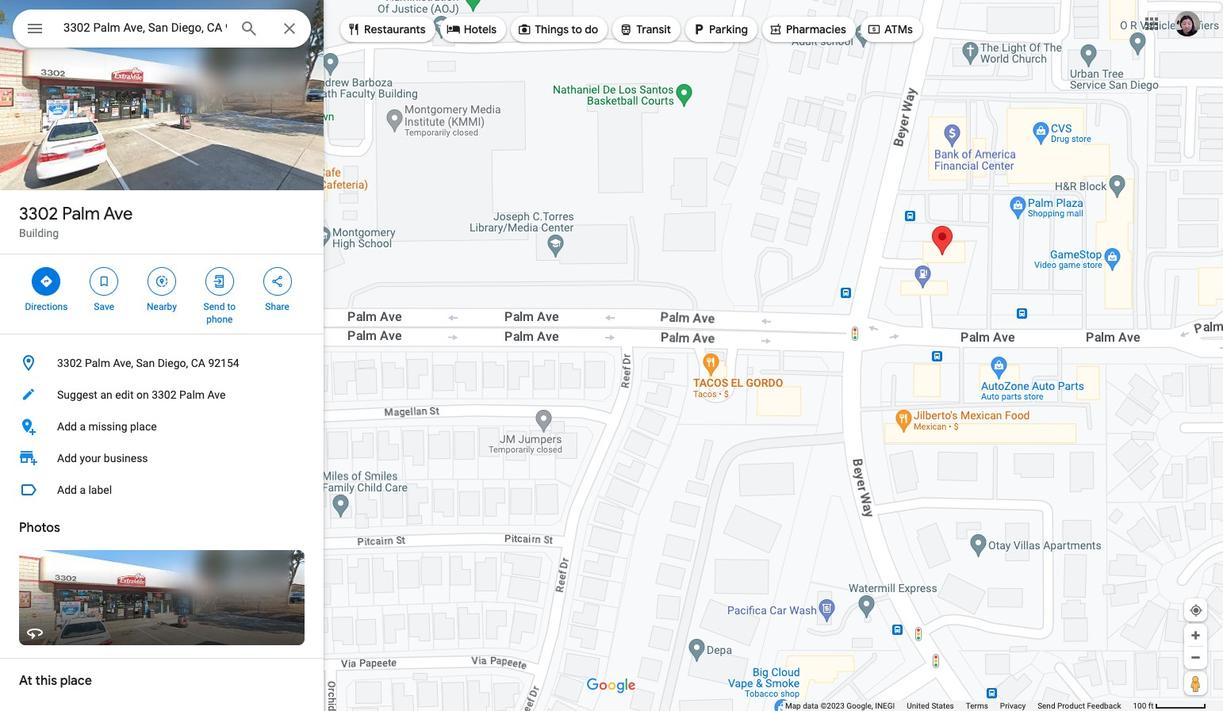 Task type: vqa. For each thing, say whether or not it's contained in the screenshot.
3904 HULL STREET RD A main content on the left of page
no



Task type: locate. For each thing, give the bounding box(es) containing it.
an
[[100, 389, 112, 401]]

0 vertical spatial send
[[203, 301, 225, 313]]

1 vertical spatial 3302
[[57, 357, 82, 370]]

palm down ca
[[179, 389, 205, 401]]

2 vertical spatial 3302
[[152, 389, 177, 401]]

100 ft
[[1133, 702, 1154, 711]]

1 vertical spatial to
[[227, 301, 236, 313]]

a left missing at the bottom left of page
[[80, 420, 86, 433]]

add left your
[[57, 452, 77, 465]]

2 a from the top
[[80, 484, 86, 497]]

place down 'on' on the bottom left
[[130, 420, 157, 433]]

add your business
[[57, 452, 148, 465]]

1 horizontal spatial to
[[571, 22, 582, 36]]

google account: michele murakami  
(michele.murakami@adept.ai) image
[[1175, 11, 1200, 36]]

a for missing
[[80, 420, 86, 433]]

hotels
[[464, 22, 497, 36]]

1 add from the top
[[57, 420, 77, 433]]

google maps element
[[0, 0, 1223, 712]]

 restaurants
[[347, 21, 426, 38]]

pharmacies
[[786, 22, 846, 36]]

place
[[130, 420, 157, 433], [60, 673, 92, 689]]

send for send product feedback
[[1038, 702, 1055, 711]]

send left product
[[1038, 702, 1055, 711]]

0 horizontal spatial ave
[[103, 203, 133, 225]]

united states button
[[907, 701, 954, 712]]

3302 up building in the left top of the page
[[19, 203, 58, 225]]

1 vertical spatial place
[[60, 673, 92, 689]]

terms button
[[966, 701, 988, 712]]

palm inside button
[[179, 389, 205, 401]]

palm left ave,
[[85, 357, 110, 370]]

things
[[535, 22, 569, 36]]

add for add a label
[[57, 484, 77, 497]]

building
[[19, 227, 59, 240]]

0 vertical spatial a
[[80, 420, 86, 433]]

0 vertical spatial add
[[57, 420, 77, 433]]


[[867, 21, 881, 38]]


[[517, 21, 532, 38]]

send up phone
[[203, 301, 225, 313]]

add for add your business
[[57, 452, 77, 465]]

united
[[907, 702, 930, 711]]

3302
[[19, 203, 58, 225], [57, 357, 82, 370], [152, 389, 177, 401]]

palm
[[62, 203, 100, 225], [85, 357, 110, 370], [179, 389, 205, 401]]

palm inside 'button'
[[85, 357, 110, 370]]

show your location image
[[1189, 604, 1203, 618]]

1 a from the top
[[80, 420, 86, 433]]

a
[[80, 420, 86, 433], [80, 484, 86, 497]]

send product feedback
[[1038, 702, 1121, 711]]

label
[[88, 484, 112, 497]]

3302 inside 'button'
[[57, 357, 82, 370]]

san
[[136, 357, 155, 370]]

1 vertical spatial a
[[80, 484, 86, 497]]

footer
[[785, 701, 1133, 712]]

diego,
[[158, 357, 188, 370]]

palm for ave,
[[85, 357, 110, 370]]

3 add from the top
[[57, 484, 77, 497]]

ave down the 92154
[[207, 389, 226, 401]]


[[97, 273, 111, 290]]

palm for ave
[[62, 203, 100, 225]]

3302 palm ave building
[[19, 203, 133, 240]]

None field
[[63, 18, 227, 37]]

3302 inside 3302 palm ave building
[[19, 203, 58, 225]]

palm inside 3302 palm ave building
[[62, 203, 100, 225]]

send inside button
[[1038, 702, 1055, 711]]

photos
[[19, 520, 60, 536]]

suggest an edit on 3302 palm ave button
[[0, 379, 324, 411]]

2 add from the top
[[57, 452, 77, 465]]

a for label
[[80, 484, 86, 497]]

3302 up suggest
[[57, 357, 82, 370]]

©2023
[[821, 702, 845, 711]]

add a label
[[57, 484, 112, 497]]

missing
[[88, 420, 127, 433]]

add a label button
[[0, 474, 324, 506]]

send for send to phone
[[203, 301, 225, 313]]

directions
[[25, 301, 68, 313]]

0 vertical spatial palm
[[62, 203, 100, 225]]

add left label
[[57, 484, 77, 497]]

to inside  things to do
[[571, 22, 582, 36]]

3302 right 'on' on the bottom left
[[152, 389, 177, 401]]

feedback
[[1087, 702, 1121, 711]]


[[692, 21, 706, 38]]

0 vertical spatial to
[[571, 22, 582, 36]]

3302 palm ave main content
[[0, 0, 324, 712]]

to
[[571, 22, 582, 36], [227, 301, 236, 313]]

1 vertical spatial ave
[[207, 389, 226, 401]]

this
[[35, 673, 57, 689]]

ave up 
[[103, 203, 133, 225]]

parking
[[709, 22, 748, 36]]

inegi
[[875, 702, 895, 711]]

2 vertical spatial add
[[57, 484, 77, 497]]

ave inside button
[[207, 389, 226, 401]]

do
[[585, 22, 598, 36]]

suggest an edit on 3302 palm ave
[[57, 389, 226, 401]]

footer containing map data ©2023 google, inegi
[[785, 701, 1133, 712]]

terms
[[966, 702, 988, 711]]

0 horizontal spatial place
[[60, 673, 92, 689]]

place right this
[[60, 673, 92, 689]]

at this place
[[19, 673, 92, 689]]

ave
[[103, 203, 133, 225], [207, 389, 226, 401]]

map data ©2023 google, inegi
[[785, 702, 895, 711]]

 transit
[[619, 21, 671, 38]]

add
[[57, 420, 77, 433], [57, 452, 77, 465], [57, 484, 77, 497]]

a left label
[[80, 484, 86, 497]]

save
[[94, 301, 114, 313]]

1 vertical spatial send
[[1038, 702, 1055, 711]]

none field inside "3302 palm ave, san diego, ca 92154" field
[[63, 18, 227, 37]]

layers
[[39, 678, 64, 688]]

 search field
[[13, 10, 311, 51]]

place inside button
[[130, 420, 157, 433]]

3302 for ave
[[19, 203, 58, 225]]

send
[[203, 301, 225, 313], [1038, 702, 1055, 711]]

edit
[[115, 389, 134, 401]]

1 horizontal spatial ave
[[207, 389, 226, 401]]

0 vertical spatial 3302
[[19, 203, 58, 225]]

send inside send to phone
[[203, 301, 225, 313]]

0 horizontal spatial to
[[227, 301, 236, 313]]

add a missing place button
[[0, 411, 324, 443]]

1 horizontal spatial place
[[130, 420, 157, 433]]

add down suggest
[[57, 420, 77, 433]]

0 horizontal spatial send
[[203, 301, 225, 313]]

2 vertical spatial palm
[[179, 389, 205, 401]]

3302 for ave,
[[57, 357, 82, 370]]

to left do
[[571, 22, 582, 36]]

palm up 
[[62, 203, 100, 225]]

product
[[1057, 702, 1085, 711]]

on
[[136, 389, 149, 401]]

transit
[[636, 22, 671, 36]]

 pharmacies
[[769, 21, 846, 38]]

add a missing place
[[57, 420, 157, 433]]

ft
[[1148, 702, 1154, 711]]

1 vertical spatial add
[[57, 452, 77, 465]]

0 vertical spatial ave
[[103, 203, 133, 225]]

1 horizontal spatial send
[[1038, 702, 1055, 711]]

to up phone
[[227, 301, 236, 313]]

add for add a missing place
[[57, 420, 77, 433]]

add your business link
[[0, 443, 324, 474]]

 atms
[[867, 21, 913, 38]]

1 vertical spatial palm
[[85, 357, 110, 370]]

0 vertical spatial place
[[130, 420, 157, 433]]

nearby
[[147, 301, 177, 313]]

 hotels
[[446, 21, 497, 38]]



Task type: describe. For each thing, give the bounding box(es) containing it.

[[769, 21, 783, 38]]

footer inside google maps element
[[785, 701, 1133, 712]]

privacy button
[[1000, 701, 1026, 712]]

states
[[932, 702, 954, 711]]

google,
[[847, 702, 873, 711]]

phone
[[206, 314, 233, 325]]

privacy
[[1000, 702, 1026, 711]]

map
[[785, 702, 801, 711]]

atms
[[884, 22, 913, 36]]

3302 inside button
[[152, 389, 177, 401]]

at
[[19, 673, 32, 689]]

3302 Palm Ave, San Diego, CA 92154 field
[[13, 10, 311, 48]]

ave,
[[113, 357, 133, 370]]

zoom in image
[[1190, 630, 1202, 642]]

 button
[[13, 10, 57, 51]]

 parking
[[692, 21, 748, 38]]

92154
[[208, 357, 239, 370]]

send product feedback button
[[1038, 701, 1121, 712]]

ave inside 3302 palm ave building
[[103, 203, 133, 225]]

zoom out image
[[1190, 652, 1202, 664]]


[[212, 273, 227, 290]]

data
[[803, 702, 819, 711]]

3302 palm ave, san diego, ca 92154
[[57, 357, 239, 370]]

business
[[104, 452, 148, 465]]

united states
[[907, 702, 954, 711]]


[[39, 273, 53, 290]]


[[270, 273, 284, 290]]

to inside send to phone
[[227, 301, 236, 313]]

ca
[[191, 357, 205, 370]]


[[155, 273, 169, 290]]

show street view coverage image
[[1184, 672, 1207, 696]]

100 ft button
[[1133, 702, 1206, 711]]


[[619, 21, 633, 38]]

your
[[80, 452, 101, 465]]


[[446, 21, 461, 38]]

actions for 3302 palm ave region
[[0, 255, 324, 334]]

3302 palm ave, san diego, ca 92154 button
[[0, 347, 324, 379]]


[[25, 17, 44, 40]]

 things to do
[[517, 21, 598, 38]]

restaurants
[[364, 22, 426, 36]]

send to phone
[[203, 301, 236, 325]]

share
[[265, 301, 289, 313]]

100
[[1133, 702, 1146, 711]]


[[347, 21, 361, 38]]

suggest
[[57, 389, 98, 401]]



